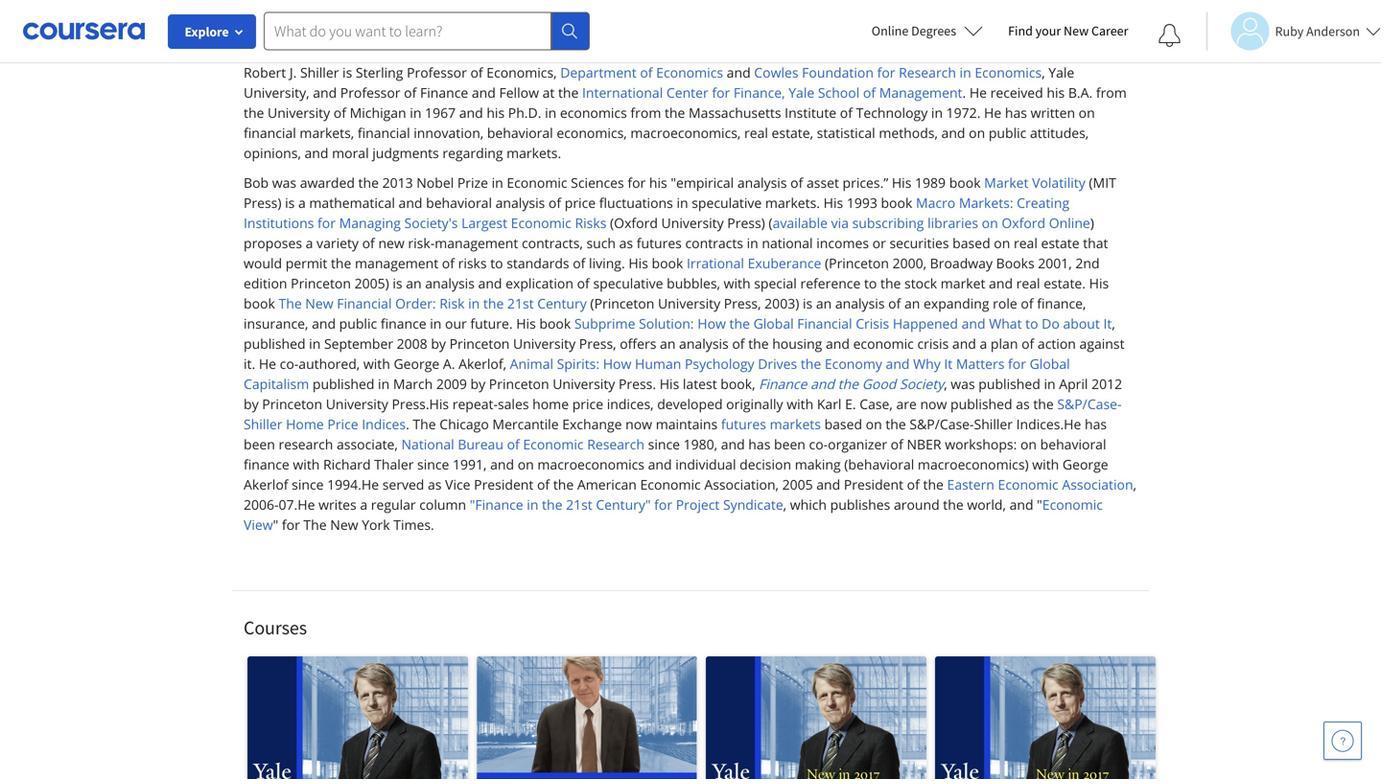 Task type: describe. For each thing, give the bounding box(es) containing it.
princeton up "sales" in the bottom of the page
[[489, 375, 549, 393]]

0 vertical spatial since
[[648, 436, 680, 454]]

in up 1972.
[[960, 63, 972, 82]]

available via subscribing libraries on oxford online link
[[773, 214, 1091, 232]]

What do you want to learn? text field
[[264, 12, 552, 50]]

career
[[1092, 22, 1129, 39]]

of left asset
[[791, 174, 803, 192]]

writes
[[319, 496, 357, 514]]

mathematical
[[309, 194, 395, 212]]

and up matters
[[953, 335, 977, 353]]

in left march
[[378, 375, 390, 393]]

and up karl
[[811, 375, 835, 393]]

macroeconomics,
[[631, 124, 741, 142]]

macro
[[916, 194, 956, 212]]

of left economics,
[[471, 63, 483, 82]]

online degrees button
[[857, 10, 999, 52]]

finance inside (princeton university press, 2003) is an analysis of an expanding role of finance, insurance, and public finance in our future. his book
[[381, 315, 427, 333]]

0 horizontal spatial now
[[626, 415, 652, 434]]

the down eastern
[[943, 496, 964, 514]]

1 financial from the left
[[244, 124, 296, 142]]

making
[[795, 456, 841, 474]]

book inside (princeton 2000, broadway books 2001, 2nd edition princeton 2005) is an analysis and explication of speculative bubbles, with special reference to the stock market and real estate. his book
[[244, 295, 275, 313]]

his inside (princeton 2000, broadway books 2001, 2nd edition princeton 2005) is an analysis and explication of speculative bubbles, with special reference to the stock market and real estate. his book
[[1089, 274, 1109, 293]]

book,
[[721, 375, 756, 393]]

new
[[378, 234, 405, 252]]

and right '1980,'
[[721, 436, 745, 454]]

s&p/case- shiller home price indices
[[244, 395, 1122, 434]]

. the chicago mercantile exchange now maintains futures markets
[[406, 415, 821, 434]]

libraries
[[928, 214, 979, 232]]

economic inside since 1980, and has been co-organizer of nber workshops: on behavioral finance with richard thaler since 1991, and on macroeconomics and individual decision making (behavioral macroeconomics) with george akerlof since 1994.he served as vice president of the american economic association, 2005 and president of the
[[640, 476, 701, 494]]

the right "finance
[[542, 496, 563, 514]]

of down mercantile
[[507, 436, 520, 454]]

national
[[401, 436, 454, 454]]

massachusetts
[[689, 104, 781, 122]]

future.
[[470, 315, 513, 333]]

macro markets: creating institutions for managing society's largest economic risks link
[[244, 194, 1070, 232]]

1 vertical spatial by
[[471, 375, 486, 393]]

association
[[1062, 476, 1134, 494]]

0 vertical spatial he
[[970, 83, 987, 102]]

for down 07.he
[[282, 516, 300, 534]]

solution:
[[639, 315, 694, 333]]

that
[[1083, 234, 1109, 252]]

capitalism
[[244, 375, 309, 393]]

is left 'sterling'
[[343, 63, 352, 82]]

moral
[[332, 144, 369, 162]]

in right "finance
[[527, 496, 539, 514]]

published down authored,
[[313, 375, 375, 393]]

for inside animal spirits: how human psychology drives the economy and why it matters for global capitalism
[[1008, 355, 1026, 373]]

1 horizontal spatial his
[[649, 174, 667, 192]]

2012
[[1092, 375, 1123, 393]]

. he received his b.a. from the university of michigan in 1967 and his ph.d. in economics from the massachusetts institute of technology in 1972. he has written on financial markets, financial innovation, behavioral economics, macroeconomics, real estate, statistical methods, and on public attitudes, opinions, and moral judgments regarding markets.
[[244, 83, 1127, 162]]

university up the contracts
[[662, 214, 724, 232]]

published in march 2009 by princeton university press. his latest book, finance and the good society
[[309, 375, 944, 393]]

books
[[996, 254, 1035, 272]]

the down university,
[[244, 104, 264, 122]]

(princeton university press, 2003) is an analysis of an expanding role of finance, insurance, and public finance in our future. his book
[[244, 295, 1086, 333]]

is inside (princeton university press, 2003) is an analysis of an expanding role of finance, insurance, and public finance in our future. his book
[[803, 295, 813, 313]]

0 vertical spatial financial
[[337, 295, 392, 313]]

the new financial order: risk in the 21st century
[[279, 295, 587, 313]]

george inside , published in september 2008 by princeton university press, offers an analysis of the housing and economic crisis and a plan of action against it. he co-authored, with george a. akerlof,
[[394, 355, 440, 373]]

an down stock
[[905, 295, 920, 313]]

and up the innovation,
[[459, 104, 483, 122]]

in left the 1967
[[410, 104, 422, 122]]

(
[[769, 214, 773, 232]]

offers
[[620, 335, 657, 353]]

insurance,
[[244, 315, 308, 333]]

of left risks
[[442, 254, 455, 272]]

with down the research
[[293, 456, 320, 474]]

the down macroeconomics
[[553, 476, 574, 494]]

economic view
[[244, 496, 1103, 534]]

and down making
[[817, 476, 841, 494]]

2001,
[[1038, 254, 1072, 272]]

the inside , was published in april 2012 by princeton university press.his repeat-sales home price indices, developed originally with karl e. case, are now published as the
[[1034, 395, 1054, 413]]

1 economics from the left
[[656, 63, 723, 82]]

of up the (behavioral
[[891, 436, 904, 454]]

national bureau of economic research
[[401, 436, 645, 454]]

s&p/case- inside s&p/case- shiller home price indices
[[1058, 395, 1122, 413]]

book inside the ) proposes a variety of new risk-management contracts, such as futures contracts in national incomes or securities based on real estate that would permit the management of risks to standards of living. his book
[[652, 254, 683, 272]]

and down expanding
[[962, 315, 986, 333]]

thaler
[[374, 456, 414, 474]]

1993
[[847, 194, 878, 212]]

it inside animal spirits: how human psychology drives the economy and why it matters for global capitalism
[[944, 355, 953, 373]]

on down 1972.
[[969, 124, 985, 142]]

the inside animal spirits: how human psychology drives the economy and why it matters for global capitalism
[[801, 355, 821, 373]]

university inside , was published in april 2012 by princeton university press.his repeat-sales home price indices, developed originally with karl e. case, are now published as the
[[326, 395, 388, 413]]

1 vertical spatial financial
[[798, 315, 852, 333]]

economic up world,
[[998, 476, 1059, 494]]

his inside the ) proposes a variety of new risk-management contracts, such as futures contracts in national incomes or securities based on real estate that would permit the management of risks to standards of living. his book
[[629, 254, 648, 272]]

2 horizontal spatial to
[[1026, 315, 1039, 333]]

1 horizontal spatial futures
[[721, 415, 766, 434]]

international center for finance, yale school of management link
[[582, 83, 963, 102]]

and down subprime solution: how the global financial crisis happened and what to do about it
[[826, 335, 850, 353]]

bob was awarded the 2013 nobel prize in economic sciences for his "empirical analysis of asset prices." his 1989 book market volatility
[[244, 174, 1086, 192]]

, for , 2006-07.he writes a regular column
[[1134, 476, 1137, 494]]

his down human
[[660, 375, 679, 393]]

and down national bureau of economic research link
[[490, 456, 514, 474]]

0 vertical spatial global
[[754, 315, 794, 333]]

his inside (princeton university press, 2003) is an analysis of an expanding role of finance, insurance, and public finance in our future. his book
[[516, 315, 536, 333]]

around
[[894, 496, 940, 514]]

s&p/case- shiller home price indices link
[[244, 395, 1122, 434]]

for up management
[[877, 63, 896, 82]]

as inside , was published in april 2012 by princeton university press.his repeat-sales home price indices, developed originally with karl e. case, are now published as the
[[1016, 395, 1030, 413]]

the inside based on the s&p/case-shiller indices.he has been research associate,
[[886, 415, 906, 434]]

0 horizontal spatial since
[[292, 476, 324, 494]]

the up around
[[923, 476, 944, 494]]

on down national bureau of economic research
[[518, 456, 534, 474]]

0 vertical spatial professor
[[407, 63, 467, 82]]

george inside since 1980, and has been co-organizer of nber workshops: on behavioral finance with richard thaler since 1991, and on macroeconomics and individual decision making (behavioral macroeconomics) with george akerlof since 1994.he served as vice president of the american economic association, 2005 and president of the
[[1063, 456, 1109, 474]]

of up technology
[[863, 83, 876, 102]]

a inside , 2006-07.he writes a regular column
[[360, 496, 368, 514]]

yale inside , yale university, and professor of finance and fellow at the
[[1049, 63, 1075, 82]]

press, inside (princeton university press, 2003) is an analysis of an expanding role of finance, insurance, and public finance in our future. his book
[[724, 295, 761, 313]]

1 vertical spatial his
[[487, 104, 505, 122]]

co- inside , published in september 2008 by princeton university press, offers an analysis of the housing and economic crisis and a plan of action against it. he co-authored, with george a. akerlof,
[[280, 355, 299, 373]]

developed
[[657, 395, 723, 413]]

economic left sciences
[[507, 174, 568, 192]]

1 vertical spatial finance
[[759, 375, 807, 393]]

for left project
[[654, 496, 673, 514]]

the up 'macroeconomics,'
[[665, 104, 685, 122]]

research
[[279, 436, 333, 454]]

0 vertical spatial the
[[279, 295, 302, 313]]

of up statistical
[[840, 104, 853, 122]]

in inside (mit press) is a mathematical and behavioral analysis of price fluctuations in speculative markets. his 1993 book
[[677, 194, 688, 212]]

economic down mercantile
[[523, 436, 584, 454]]

innovation,
[[414, 124, 484, 142]]

to inside the ) proposes a variety of new risk-management contracts, such as futures contracts in national incomes or securities based on real estate that would permit the management of risks to standards of living. his book
[[490, 254, 503, 272]]

do
[[1042, 315, 1060, 333]]

1 president from the left
[[474, 476, 534, 494]]

behavioral inside since 1980, and has been co-organizer of nber workshops: on behavioral finance with richard thaler since 1991, and on macroeconomics and individual decision making (behavioral macroeconomics) with george akerlof since 1994.he served as vice president of the american economic association, 2005 and president of the
[[1041, 436, 1107, 454]]

press.his
[[392, 395, 449, 413]]

written
[[1031, 104, 1075, 122]]

in right risk
[[468, 295, 480, 313]]

a inside the ) proposes a variety of new risk-management contracts, such as futures contracts in national incomes or securities based on real estate that would permit the management of risks to standards of living. his book
[[306, 234, 313, 252]]

1972.
[[947, 104, 981, 122]]

economic view link
[[244, 496, 1103, 534]]

markets:
[[959, 194, 1014, 212]]

economics,
[[557, 124, 627, 142]]

and inside (princeton university press, 2003) is an analysis of an expanding role of finance, insurance, and public finance in our future. his book
[[312, 315, 336, 333]]

in inside (princeton university press, 2003) is an analysis of an expanding role of finance, insurance, and public finance in our future. his book
[[430, 315, 442, 333]]

in down management
[[931, 104, 943, 122]]

how for solution:
[[698, 315, 726, 333]]

center
[[667, 83, 709, 102]]

the inside , published in september 2008 by princeton university press, offers an analysis of the housing and economic crisis and a plan of action against it. he co-authored, with george a. akerlof,
[[748, 335, 769, 353]]

the up mathematical at the left top of the page
[[358, 174, 379, 192]]

irrational
[[687, 254, 744, 272]]

by inside , published in september 2008 by princeton university press, offers an analysis of the housing and economic crisis and a plan of action against it. he co-authored, with george a. akerlof,
[[431, 335, 446, 353]]

risk-
[[408, 234, 435, 252]]

economic inside economic view
[[1043, 496, 1103, 514]]

1 horizontal spatial it
[[1104, 315, 1112, 333]]

to inside (princeton 2000, broadway books 2001, 2nd edition princeton 2005) is an analysis and explication of speculative bubbles, with special reference to the stock market and real estate. his book
[[864, 274, 877, 293]]

, 2006-07.he writes a regular column
[[244, 476, 1137, 514]]

akerlof,
[[459, 355, 507, 373]]

of right role
[[1021, 295, 1034, 313]]

, for , which publishes around the world, and "
[[783, 496, 787, 514]]

has inside based on the s&p/case-shiller indices.he has been research associate,
[[1085, 415, 1107, 434]]

for up massachusetts
[[712, 83, 730, 102]]

the up future.
[[483, 295, 504, 313]]

of down national bureau of economic research link
[[537, 476, 550, 494]]

and down based on the s&p/case-shiller indices.he has been research associate,
[[648, 456, 672, 474]]

spirits:
[[557, 355, 600, 373]]

speculative inside (mit press) is a mathematical and behavioral analysis of price fluctuations in speculative markets. his 1993 book
[[692, 194, 762, 212]]

help center image
[[1332, 730, 1355, 753]]

2 economics from the left
[[975, 63, 1042, 82]]

a inside , published in september 2008 by princeton university press, offers an analysis of the housing and economic crisis and a plan of action against it. he co-authored, with george a. akerlof,
[[980, 335, 987, 353]]

proposes
[[244, 234, 302, 252]]

. for the
[[406, 415, 409, 434]]

1 horizontal spatial shiller
[[300, 63, 339, 82]]

and up role
[[989, 274, 1013, 293]]

real inside the ) proposes a variety of new risk-management contracts, such as futures contracts in national incomes or securities based on real estate that would permit the management of risks to standards of living. his book
[[1014, 234, 1038, 252]]

in right prize
[[492, 174, 503, 192]]

of up the psychology
[[732, 335, 745, 353]]

economic inside "macro markets: creating institutions for managing society's largest economic risks"
[[511, 214, 572, 232]]

real inside . he received his b.a. from the university of michigan in 1967 and his ph.d. in economics from the massachusetts institute of technology in 1972. he has written on financial markets, financial innovation, behavioral economics, macroeconomics, real estate, statistical methods, and on public attitudes, opinions, and moral judgments regarding markets.
[[744, 124, 768, 142]]

, for , was published in april 2012 by princeton university press.his repeat-sales home price indices, developed originally with karl e. case, are now published as the
[[944, 375, 948, 393]]

and down eastern economic association link
[[1010, 496, 1034, 514]]

of up crisis
[[888, 295, 901, 313]]

and left fellow
[[472, 83, 496, 102]]

price inside , was published in april 2012 by princeton university press.his repeat-sales home price indices, developed originally with karl e. case, are now published as the
[[572, 395, 603, 413]]

published inside , published in september 2008 by princeton university press, offers an analysis of the housing and economic crisis and a plan of action against it. he co-authored, with george a. akerlof,
[[244, 335, 306, 353]]

his left the 1989 on the right top of page
[[892, 174, 912, 192]]

global inside animal spirits: how human psychology drives the economy and why it matters for global capitalism
[[1030, 355, 1070, 373]]

irrational exuberance link
[[687, 254, 822, 272]]

subscribing
[[853, 214, 924, 232]]

and up finance,
[[727, 63, 751, 82]]

why
[[913, 355, 941, 373]]

with up eastern economic association link
[[1033, 456, 1059, 474]]

association,
[[704, 476, 779, 494]]

case,
[[860, 395, 893, 413]]

bureau
[[458, 436, 504, 454]]

now inside , was published in april 2012 by princeton university press.his repeat-sales home price indices, developed originally with karl e. case, are now published as the
[[920, 395, 947, 413]]

exchange
[[562, 415, 622, 434]]

0 vertical spatial management
[[435, 234, 518, 252]]

estate,
[[772, 124, 814, 142]]

been inside since 1980, and has been co-organizer of nber workshops: on behavioral finance with richard thaler since 1991, and on macroeconomics and individual decision making (behavioral macroeconomics) with george akerlof since 1994.he served as vice president of the american economic association, 2005 and president of the
[[774, 436, 806, 454]]

(princeton for 2000,
[[825, 254, 889, 272]]

book up markets:
[[949, 174, 981, 192]]

university inside , published in september 2008 by princeton university press, offers an analysis of the housing and economic crisis and a plan of action against it. he co-authored, with george a. akerlof,
[[513, 335, 576, 353]]

happened
[[893, 315, 958, 333]]

e.
[[845, 395, 856, 413]]

co- inside since 1980, and has been co-organizer of nber workshops: on behavioral finance with richard thaler since 1991, and on macroeconomics and individual decision making (behavioral macroeconomics) with george akerlof since 1994.he served as vice president of the american economic association, 2005 and president of the
[[809, 436, 828, 454]]

0 horizontal spatial "
[[273, 516, 278, 534]]

2013
[[382, 174, 413, 192]]

analysis up (
[[738, 174, 787, 192]]

0 horizontal spatial research
[[587, 436, 645, 454]]

animal spirits: how human psychology drives the economy and why it matters for global capitalism link
[[244, 355, 1070, 393]]

he for technology
[[984, 104, 1002, 122]]

the up e.
[[838, 375, 859, 393]]

1 vertical spatial new
[[305, 295, 333, 313]]

2005)
[[355, 274, 389, 293]]

speculative inside (princeton 2000, broadway books 2001, 2nd edition princeton 2005) is an analysis and explication of speculative bubbles, with special reference to the stock market and real estate. his book
[[593, 274, 663, 293]]

workshops:
[[945, 436, 1017, 454]]

securities
[[890, 234, 949, 252]]

of right plan at the right of the page
[[1022, 335, 1034, 353]]

our
[[445, 315, 467, 333]]

market volatility link
[[984, 174, 1086, 192]]

university down "spirits:"
[[553, 375, 615, 393]]

animal spirits: how human psychology drives the economy and why it matters for global capitalism
[[244, 355, 1070, 393]]

column
[[419, 496, 466, 514]]

1 vertical spatial yale
[[789, 83, 815, 102]]

was for bob
[[272, 174, 297, 192]]

markets. inside (mit press) is a mathematical and behavioral analysis of price fluctuations in speculative markets. his 1993 book
[[765, 194, 820, 212]]

economics
[[560, 104, 627, 122]]

and down markets,
[[305, 144, 329, 162]]

university inside (princeton university press, 2003) is an analysis of an expanding role of finance, insurance, and public finance in our future. his book
[[658, 295, 721, 313]]

and down 1972.
[[942, 124, 966, 142]]

for up fluctuations
[[628, 174, 646, 192]]

an down reference
[[816, 295, 832, 313]]

1 vertical spatial online
[[1049, 214, 1091, 232]]

available
[[773, 214, 828, 232]]

based on the s&p/case-shiller indices.he has been research associate,
[[244, 415, 1107, 454]]

has inside since 1980, and has been co-organizer of nber workshops: on behavioral finance with richard thaler since 1991, and on macroeconomics and individual decision making (behavioral macroeconomics) with george akerlof since 1994.he served as vice president of the american economic association, 2005 and president of the
[[749, 436, 771, 454]]

associate,
[[337, 436, 398, 454]]

price inside (mit press) is a mathematical and behavioral analysis of price fluctuations in speculative markets. his 1993 book
[[565, 194, 596, 212]]

risks
[[575, 214, 607, 232]]

foundation
[[802, 63, 874, 82]]

1994.he
[[327, 476, 379, 494]]

of up the international
[[640, 63, 653, 82]]



Task type: vqa. For each thing, say whether or not it's contained in the screenshot.
the are within the Employers are 76% more likely to hire a candidate who has a Professional Certificate
no



Task type: locate. For each thing, give the bounding box(es) containing it.
2009
[[436, 375, 467, 393]]

public down received
[[989, 124, 1027, 142]]

(princeton down incomes
[[825, 254, 889, 272]]

0 horizontal spatial financial
[[337, 295, 392, 313]]

0 horizontal spatial based
[[825, 415, 863, 434]]

j.
[[290, 63, 297, 82]]

2 financial from the left
[[358, 124, 410, 142]]

based down e.
[[825, 415, 863, 434]]

university inside . he received his b.a. from the university of michigan in 1967 and his ph.d. in economics from the massachusetts institute of technology in 1972. he has written on financial markets, financial innovation, behavioral economics, macroeconomics, real estate, statistical methods, and on public attitudes, opinions, and moral judgments regarding markets.
[[268, 104, 330, 122]]

animal
[[510, 355, 554, 373]]

from down the international
[[631, 104, 661, 122]]

a up permit
[[306, 234, 313, 252]]

order:
[[395, 295, 436, 313]]

behavioral inside (mit press) is a mathematical and behavioral analysis of price fluctuations in speculative markets. his 1993 book
[[426, 194, 492, 212]]

1 been from the left
[[244, 436, 275, 454]]

awarded
[[300, 174, 355, 192]]

in inside , published in september 2008 by princeton university press, offers an analysis of the housing and economic crisis and a plan of action against it. he co-authored, with george a. akerlof,
[[309, 335, 321, 353]]

plan
[[991, 335, 1018, 353]]

book down century
[[540, 315, 571, 333]]

2 horizontal spatial his
[[1047, 83, 1065, 102]]

his up fluctuations
[[649, 174, 667, 192]]

was inside , was published in april 2012 by princeton university press.his repeat-sales home price indices, developed originally with karl e. case, are now published as the
[[951, 375, 975, 393]]

1 vertical spatial press)
[[727, 214, 765, 232]]

how for spirits:
[[603, 355, 632, 373]]

the down variety
[[331, 254, 351, 272]]

analysis inside (mit press) is a mathematical and behavioral analysis of price fluctuations in speculative markets. his 1993 book
[[496, 194, 545, 212]]

2 horizontal spatial by
[[471, 375, 486, 393]]

september
[[324, 335, 393, 353]]

times.
[[394, 516, 434, 534]]

in down at at the left of the page
[[545, 104, 557, 122]]

princeton inside , was published in april 2012 by princeton university press.his repeat-sales home price indices, developed originally with karl e. case, are now published as the
[[262, 395, 322, 413]]

0 vertical spatial to
[[490, 254, 503, 272]]

behavioral inside . he received his b.a. from the university of michigan in 1967 and his ph.d. in economics from the massachusetts institute of technology in 1972. he has written on financial markets, financial innovation, behavioral economics, macroeconomics, real estate, statistical methods, and on public attitudes, opinions, and moral judgments regarding markets.
[[487, 124, 553, 142]]

(mit
[[1089, 174, 1117, 192]]

, inside , 2006-07.he writes a regular column
[[1134, 476, 1137, 494]]

indices,
[[607, 395, 654, 413]]

managing
[[339, 214, 401, 232]]

stock
[[905, 274, 937, 293]]

anderson
[[1307, 23, 1360, 40]]

book inside (princeton university press, 2003) is an analysis of an expanding role of finance, insurance, and public finance in our future. his book
[[540, 315, 571, 333]]

institutions
[[244, 214, 314, 232]]

show notifications image
[[1158, 24, 1181, 47]]

1 horizontal spatial by
[[431, 335, 446, 353]]

2 vertical spatial since
[[292, 476, 324, 494]]

of left living.
[[573, 254, 586, 272]]

1 horizontal spatial president
[[844, 476, 904, 494]]

0 horizontal spatial press)
[[244, 194, 282, 212]]

0 horizontal spatial markets.
[[507, 144, 561, 162]]

2 president from the left
[[844, 476, 904, 494]]

george up march
[[394, 355, 440, 373]]

as up column
[[428, 476, 442, 494]]

analysis inside (princeton university press, 2003) is an analysis of an expanding role of finance, insurance, and public finance in our future. his book
[[835, 295, 885, 313]]

subprime solution: how the global financial crisis happened and what to do about it link
[[575, 315, 1112, 333]]

finance inside since 1980, and has been co-organizer of nber workshops: on behavioral finance with richard thaler since 1991, and on macroeconomics and individual decision making (behavioral macroeconomics) with george akerlof since 1994.he served as vice president of the american economic association, 2005 and president of the
[[244, 456, 290, 474]]

0 horizontal spatial global
[[754, 315, 794, 333]]

coursera image
[[23, 16, 145, 46]]

1 horizontal spatial 21st
[[566, 496, 593, 514]]

0 horizontal spatial president
[[474, 476, 534, 494]]

1 horizontal spatial finance
[[381, 315, 427, 333]]

now
[[920, 395, 947, 413], [626, 415, 652, 434]]

shiller right j.
[[300, 63, 339, 82]]

0 horizontal spatial .
[[406, 415, 409, 434]]

0 vertical spatial george
[[394, 355, 440, 373]]

the for for the new york times.
[[304, 516, 327, 534]]

1 horizontal spatial co-
[[809, 436, 828, 454]]

2006-
[[244, 496, 279, 514]]

"
[[1037, 496, 1043, 514], [273, 516, 278, 534]]

1 vertical spatial now
[[626, 415, 652, 434]]

for
[[877, 63, 896, 82], [712, 83, 730, 102], [628, 174, 646, 192], [318, 214, 336, 232], [1008, 355, 1026, 373], [654, 496, 673, 514], [282, 516, 300, 534]]

1 horizontal spatial based
[[953, 234, 991, 252]]

1 horizontal spatial speculative
[[692, 194, 762, 212]]

2 been from the left
[[774, 436, 806, 454]]

national
[[762, 234, 813, 252]]

s&p/case- up nber
[[910, 415, 974, 434]]

his down 2nd
[[1089, 274, 1109, 293]]

school
[[818, 83, 860, 102]]

by down capitalism
[[244, 395, 259, 413]]

online up estate
[[1049, 214, 1091, 232]]

press, inside , published in september 2008 by princeton university press, offers an analysis of the housing and economic crisis and a plan of action against it. he co-authored, with george a. akerlof,
[[579, 335, 616, 353]]

1 horizontal spatial financial
[[798, 315, 852, 333]]

judgments
[[372, 144, 439, 162]]

eastern
[[947, 476, 995, 494]]

of up markets,
[[334, 104, 346, 122]]

global
[[754, 315, 794, 333], [1030, 355, 1070, 373]]

1 horizontal spatial online
[[1049, 214, 1091, 232]]

shiller inside s&p/case- shiller home price indices
[[244, 415, 282, 434]]

and inside animal spirits: how human psychology drives the economy and why it matters for global capitalism
[[886, 355, 910, 373]]

0 horizontal spatial professor
[[340, 83, 401, 102]]

been
[[244, 436, 275, 454], [774, 436, 806, 454]]

2 vertical spatial as
[[428, 476, 442, 494]]

new for your
[[1064, 22, 1089, 39]]

princeton inside , published in september 2008 by princeton university press, offers an analysis of the housing and economic crisis and a plan of action against it. he co-authored, with george a. akerlof,
[[450, 335, 510, 353]]

public inside . he received his b.a. from the university of michigan in 1967 and his ph.d. in economics from the massachusetts institute of technology in 1972. he has written on financial markets, financial innovation, behavioral economics, macroeconomics, real estate, statistical methods, and on public attitudes, opinions, and moral judgments regarding markets.
[[989, 124, 1027, 142]]

in inside the ) proposes a variety of new risk-management contracts, such as futures contracts in national incomes or securities based on real estate that would permit the management of risks to standards of living. his book
[[747, 234, 759, 252]]

fellow
[[499, 83, 539, 102]]

press, down special
[[724, 295, 761, 313]]

. for he
[[963, 83, 966, 102]]

0 horizontal spatial his
[[487, 104, 505, 122]]

book inside (mit press) is a mathematical and behavioral analysis of price fluctuations in speculative markets. his 1993 book
[[881, 194, 913, 212]]

analysis up largest
[[496, 194, 545, 212]]

he for action
[[259, 355, 276, 373]]

on inside the ) proposes a variety of new risk-management contracts, such as futures contracts in national incomes or securities based on real estate that would permit the management of risks to standards of living. his book
[[994, 234, 1011, 252]]

on down b.a.
[[1079, 104, 1095, 122]]

research up management
[[899, 63, 956, 82]]

0 vertical spatial finance
[[381, 315, 427, 333]]

the up indices.he
[[1034, 395, 1054, 413]]

economy
[[825, 355, 883, 373]]

0 horizontal spatial public
[[339, 315, 377, 333]]

is
[[343, 63, 352, 82], [285, 194, 295, 212], [393, 274, 403, 293], [803, 295, 813, 313]]

futures inside the ) proposes a variety of new risk-management contracts, such as futures contracts in national incomes or securities based on real estate that would permit the management of risks to standards of living. his book
[[637, 234, 682, 252]]

home
[[533, 395, 569, 413]]

0 vertical spatial his
[[1047, 83, 1065, 102]]

2 horizontal spatial the
[[413, 415, 436, 434]]

the down are
[[886, 415, 906, 434]]

repeat-
[[453, 395, 498, 413]]

1 vertical spatial global
[[1030, 355, 1070, 373]]

(oxford university press) ( available via subscribing libraries on oxford online
[[607, 214, 1091, 232]]

the down housing
[[801, 355, 821, 373]]

finance up the 1967
[[420, 83, 468, 102]]

(princeton inside (princeton 2000, broadway books 2001, 2nd edition princeton 2005) is an analysis and explication of speculative bubbles, with special reference to the stock market and real estate. his book
[[825, 254, 889, 272]]

individual
[[676, 456, 736, 474]]

how inside animal spirits: how human psychology drives the economy and why it matters for global capitalism
[[603, 355, 632, 373]]

0 vertical spatial was
[[272, 174, 297, 192]]

book up the subscribing
[[881, 194, 913, 212]]

as
[[619, 234, 633, 252], [1016, 395, 1030, 413], [428, 476, 442, 494]]

2nd
[[1076, 254, 1100, 272]]

as inside since 1980, and has been co-organizer of nber workshops: on behavioral finance with richard thaler since 1991, and on macroeconomics and individual decision making (behavioral macroeconomics) with george akerlof since 1994.he served as vice president of the american economic association, 2005 and president of the
[[428, 476, 442, 494]]

as inside the ) proposes a variety of new risk-management contracts, such as futures contracts in national incomes or securities based on real estate that would permit the management of risks to standards of living. his book
[[619, 234, 633, 252]]

based inside based on the s&p/case-shiller indices.he has been research associate,
[[825, 415, 863, 434]]

for up variety
[[318, 214, 336, 232]]

organizer
[[828, 436, 887, 454]]

public
[[989, 124, 1027, 142], [339, 315, 377, 333]]

1 vertical spatial s&p/case-
[[910, 415, 974, 434]]

professor inside , yale university, and professor of finance and fellow at the
[[340, 83, 401, 102]]

it up against
[[1104, 315, 1112, 333]]

crisis
[[918, 335, 949, 353]]

global down action
[[1030, 355, 1070, 373]]

fluctuations
[[599, 194, 673, 212]]

an inside , published in september 2008 by princeton university press, offers an analysis of the housing and economic crisis and a plan of action against it. he co-authored, with george a. akerlof,
[[660, 335, 676, 353]]

university up price
[[326, 395, 388, 413]]

0 horizontal spatial s&p/case-
[[910, 415, 974, 434]]

expanding
[[924, 295, 990, 313]]

0 vertical spatial "
[[1037, 496, 1043, 514]]

21st down american
[[566, 496, 593, 514]]

finance and the good society link
[[759, 375, 944, 393]]

online inside dropdown button
[[872, 22, 909, 39]]

0 horizontal spatial george
[[394, 355, 440, 373]]

2 horizontal spatial as
[[1016, 395, 1030, 413]]

, inside , was published in april 2012 by princeton university press.his repeat-sales home price indices, developed originally with karl e. case, are now published as the
[[944, 375, 948, 393]]

economic
[[507, 174, 568, 192], [511, 214, 572, 232], [523, 436, 584, 454], [640, 476, 701, 494], [998, 476, 1059, 494], [1043, 496, 1103, 514]]

0 horizontal spatial speculative
[[593, 274, 663, 293]]

press.
[[619, 375, 656, 393]]

1 horizontal spatial press)
[[727, 214, 765, 232]]

finance inside , yale university, and professor of finance and fellow at the
[[420, 83, 468, 102]]

0 vertical spatial press)
[[244, 194, 282, 212]]

1 horizontal spatial research
[[899, 63, 956, 82]]

1 vertical spatial to
[[864, 274, 877, 293]]

1980,
[[684, 436, 718, 454]]

0 horizontal spatial (princeton
[[590, 295, 655, 313]]

press) inside (mit press) is a mathematical and behavioral analysis of price fluctuations in speculative markets. his 1993 book
[[244, 194, 282, 212]]

futures
[[637, 234, 682, 252], [721, 415, 766, 434]]

economics
[[656, 63, 723, 82], [975, 63, 1042, 82]]

management up risks
[[435, 234, 518, 252]]

subprime solution: how the global financial crisis happened and what to do about it
[[575, 315, 1112, 333]]

standards
[[507, 254, 569, 272]]

received
[[991, 83, 1044, 102]]

incomes
[[817, 234, 869, 252]]

2008
[[397, 335, 428, 353]]

as up indices.he
[[1016, 395, 1030, 413]]

1 vertical spatial george
[[1063, 456, 1109, 474]]

markets. inside . he received his b.a. from the university of michigan in 1967 and his ph.d. in economics from the massachusetts institute of technology in 1972. he has written on financial markets, financial innovation, behavioral economics, macroeconomics, real estate, statistical methods, and on public attitudes, opinions, and moral judgments regarding markets.
[[507, 144, 561, 162]]

0 horizontal spatial finance
[[420, 83, 468, 102]]

management
[[435, 234, 518, 252], [355, 254, 439, 272]]

his inside (mit press) is a mathematical and behavioral analysis of price fluctuations in speculative markets. his 1993 book
[[824, 194, 843, 212]]

the inside (princeton 2000, broadway books 2001, 2nd edition princeton 2005) is an analysis and explication of speculative bubbles, with special reference to the stock market and real estate. his book
[[881, 274, 901, 293]]

a.
[[443, 355, 455, 373]]

1 horizontal spatial from
[[1096, 83, 1127, 102]]

0 horizontal spatial how
[[603, 355, 632, 373]]

shiller inside based on the s&p/case-shiller indices.he has been research associate,
[[974, 415, 1013, 434]]

0 vertical spatial has
[[1005, 104, 1027, 122]]

has down 2012
[[1085, 415, 1107, 434]]

press) down bob
[[244, 194, 282, 212]]

1 vertical spatial from
[[631, 104, 661, 122]]

) proposes a variety of new risk-management contracts, such as futures contracts in national incomes or securities based on real estate that would permit the management of risks to standards of living. his book
[[244, 214, 1109, 272]]

by inside , was published in april 2012 by princeton university press.his repeat-sales home price indices, developed originally with karl e. case, are now published as the
[[244, 395, 259, 413]]

of inside (princeton 2000, broadway books 2001, 2nd edition princeton 2005) is an analysis and explication of speculative bubbles, with special reference to the stock market and real estate. his book
[[577, 274, 590, 293]]

century"
[[596, 496, 651, 514]]

with inside , published in september 2008 by princeton university press, offers an analysis of the housing and economic crisis and a plan of action against it. he co-authored, with george a. akerlof,
[[363, 355, 390, 373]]

published up workshops:
[[951, 395, 1013, 413]]

been up akerlof
[[244, 436, 275, 454]]

based
[[953, 234, 991, 252], [825, 415, 863, 434]]

s&p/case- down "april"
[[1058, 395, 1122, 413]]

1 vertical spatial he
[[984, 104, 1002, 122]]

public inside (princeton university press, 2003) is an analysis of an expanding role of finance, insurance, and public finance in our future. his book
[[339, 315, 377, 333]]

in down bob was awarded the 2013 nobel prize in economic sciences for his "empirical analysis of asset prices." his 1989 book market volatility
[[677, 194, 688, 212]]

of up , which publishes around the world, and "
[[907, 476, 920, 494]]

now down the society
[[920, 395, 947, 413]]

served
[[382, 476, 424, 494]]

based up broadway
[[953, 234, 991, 252]]

. up 1972.
[[963, 83, 966, 102]]

, inside , yale university, and professor of finance and fellow at the
[[1042, 63, 1045, 82]]

. down press.his
[[406, 415, 409, 434]]

1 vertical spatial .
[[406, 415, 409, 434]]

via
[[831, 214, 849, 232]]

are
[[896, 395, 917, 413]]

speculative down "empirical
[[692, 194, 762, 212]]

1 vertical spatial it
[[944, 355, 953, 373]]

2 vertical spatial real
[[1017, 274, 1040, 293]]

0 vertical spatial 21st
[[507, 295, 534, 313]]

and inside (mit press) is a mathematical and behavioral analysis of price fluctuations in speculative markets. his 1993 book
[[399, 194, 423, 212]]

in inside , was published in april 2012 by princeton university press.his repeat-sales home price indices, developed originally with karl e. case, are now published as the
[[1044, 375, 1056, 393]]

0 horizontal spatial co-
[[280, 355, 299, 373]]

finance,
[[1037, 295, 1086, 313]]

0 vertical spatial now
[[920, 395, 947, 413]]

of
[[471, 63, 483, 82], [640, 63, 653, 82], [404, 83, 417, 102], [863, 83, 876, 102], [334, 104, 346, 122], [840, 104, 853, 122], [791, 174, 803, 192], [549, 194, 561, 212], [362, 234, 375, 252], [442, 254, 455, 272], [573, 254, 586, 272], [577, 274, 590, 293], [888, 295, 901, 313], [1021, 295, 1034, 313], [732, 335, 745, 353], [1022, 335, 1034, 353], [507, 436, 520, 454], [891, 436, 904, 454], [537, 476, 550, 494], [907, 476, 920, 494]]

yale up institute
[[789, 83, 815, 102]]

is right 2005)
[[393, 274, 403, 293]]

century
[[537, 295, 587, 313]]

None search field
[[264, 12, 590, 50]]

published down matters
[[979, 375, 1041, 393]]

with inside (princeton 2000, broadway books 2001, 2nd edition princeton 2005) is an analysis and explication of speculative bubbles, with special reference to the stock market and real estate. his book
[[724, 274, 751, 293]]

market
[[941, 274, 986, 293]]

2 horizontal spatial shiller
[[974, 415, 1013, 434]]

based inside the ) proposes a variety of new risk-management contracts, such as futures contracts in national incomes or securities based on real estate that would permit the management of risks to standards of living. his book
[[953, 234, 991, 252]]

for inside "macro markets: creating institutions for managing society's largest economic risks"
[[318, 214, 336, 232]]

1 horizontal spatial "
[[1037, 496, 1043, 514]]

finance down drives in the top of the page
[[759, 375, 807, 393]]

1 vertical spatial real
[[1014, 234, 1038, 252]]

0 horizontal spatial was
[[272, 174, 297, 192]]

courses
[[244, 616, 307, 640]]

eastern economic association link
[[947, 476, 1134, 494]]

, inside , published in september 2008 by princeton university press, offers an analysis of the housing and economic crisis and a plan of action against it. he co-authored, with george a. akerlof,
[[1112, 315, 1115, 333]]

akerlof
[[244, 476, 288, 494]]

by up repeat-
[[471, 375, 486, 393]]

0 vertical spatial .
[[963, 83, 966, 102]]

cowles foundation for research in economics link
[[754, 63, 1042, 82]]

economics up received
[[975, 63, 1042, 82]]

, for , published in september 2008 by princeton university press, offers an analysis of the housing and economic crisis and a plan of action against it. he co-authored, with george a. akerlof,
[[1112, 315, 1115, 333]]

1 vertical spatial price
[[572, 395, 603, 413]]

and up markets,
[[313, 83, 337, 102]]

the inside , yale university, and professor of finance and fellow at the
[[558, 83, 579, 102]]

in
[[960, 63, 972, 82], [410, 104, 422, 122], [545, 104, 557, 122], [931, 104, 943, 122], [492, 174, 503, 192], [677, 194, 688, 212], [747, 234, 759, 252], [468, 295, 480, 313], [430, 315, 442, 333], [309, 335, 321, 353], [378, 375, 390, 393], [1044, 375, 1056, 393], [527, 496, 539, 514]]

0 vertical spatial based
[[953, 234, 991, 252]]

of up century
[[577, 274, 590, 293]]

robert j. shiller is sterling professor of economics, department of economics and cowles foundation for research in economics
[[244, 63, 1042, 82]]

2 horizontal spatial has
[[1085, 415, 1107, 434]]

1 vertical spatial management
[[355, 254, 439, 272]]

the up drives in the top of the page
[[748, 335, 769, 353]]

"empirical
[[671, 174, 734, 192]]

press) left (
[[727, 214, 765, 232]]

he up 1972.
[[970, 83, 987, 102]]

a inside (mit press) is a mathematical and behavioral analysis of price fluctuations in speculative markets. his 1993 book
[[298, 194, 306, 212]]

was right bob
[[272, 174, 297, 192]]

george
[[394, 355, 440, 373], [1063, 456, 1109, 474]]

0 horizontal spatial 21st
[[507, 295, 534, 313]]

(princeton inside (princeton university press, 2003) is an analysis of an expanding role of finance, insurance, and public finance in our future. his book
[[590, 295, 655, 313]]

decision
[[740, 456, 792, 474]]

0 vertical spatial finance
[[420, 83, 468, 102]]

to left the do
[[1026, 315, 1039, 333]]

opinions,
[[244, 144, 301, 162]]

for the new york times.
[[278, 516, 434, 534]]

the for . the chicago mercantile exchange now maintains futures markets
[[413, 415, 436, 434]]

real inside (princeton 2000, broadway books 2001, 2nd edition princeton 2005) is an analysis and explication of speculative bubbles, with special reference to the stock market and real estate. his book
[[1017, 274, 1040, 293]]

syndicate
[[723, 496, 783, 514]]

by
[[431, 335, 446, 353], [471, 375, 486, 393], [244, 395, 259, 413]]

1 horizontal spatial (princeton
[[825, 254, 889, 272]]

on down indices.he
[[1021, 436, 1037, 454]]

was for ,
[[951, 375, 975, 393]]

and down risks
[[478, 274, 502, 293]]

1 horizontal spatial professor
[[407, 63, 467, 82]]

1 vertical spatial as
[[1016, 395, 1030, 413]]

new for the
[[330, 516, 358, 534]]

from right b.a.
[[1096, 83, 1127, 102]]

sterling
[[356, 63, 403, 82]]

s&p/case- inside based on the s&p/case-shiller indices.he has been research associate,
[[910, 415, 974, 434]]

1 horizontal spatial since
[[417, 456, 449, 474]]

the inside the ) proposes a variety of new risk-management contracts, such as futures contracts in national incomes or securities based on real estate that would permit the management of risks to standards of living. his book
[[331, 254, 351, 272]]

maintains
[[656, 415, 718, 434]]

the down 2000,
[[881, 274, 901, 293]]

2 vertical spatial to
[[1026, 315, 1039, 333]]

.
[[963, 83, 966, 102], [406, 415, 409, 434]]

economic down association
[[1043, 496, 1103, 514]]

1 vertical spatial since
[[417, 456, 449, 474]]

0 vertical spatial from
[[1096, 83, 1127, 102]]

princeton
[[291, 274, 351, 293], [450, 335, 510, 353], [489, 375, 549, 393], [262, 395, 322, 413]]

0 horizontal spatial by
[[244, 395, 259, 413]]

in up authored,
[[309, 335, 321, 353]]

0 vertical spatial real
[[744, 124, 768, 142]]

of inside (mit press) is a mathematical and behavioral analysis of price fluctuations in speculative markets. his 1993 book
[[549, 194, 561, 212]]

2 vertical spatial new
[[330, 516, 358, 534]]

0 horizontal spatial futures
[[637, 234, 682, 252]]

is inside (princeton 2000, broadway books 2001, 2nd edition princeton 2005) is an analysis and explication of speculative bubbles, with special reference to the stock market and real estate. his book
[[393, 274, 403, 293]]

on inside based on the s&p/case-shiller indices.he has been research associate,
[[866, 415, 882, 434]]

0 vertical spatial as
[[619, 234, 633, 252]]

, for , yale university, and professor of finance and fellow at the
[[1042, 63, 1045, 82]]

0 vertical spatial online
[[872, 22, 909, 39]]

president up "finance
[[474, 476, 534, 494]]

1 vertical spatial the
[[413, 415, 436, 434]]

is inside (mit press) is a mathematical and behavioral analysis of price fluctuations in speculative markets. his 1993 book
[[285, 194, 295, 212]]

chicago
[[440, 415, 489, 434]]

1 horizontal spatial press,
[[724, 295, 761, 313]]

macroeconomics
[[538, 456, 645, 474]]

2 vertical spatial by
[[244, 395, 259, 413]]

new
[[1064, 22, 1089, 39], [305, 295, 333, 313], [330, 516, 358, 534]]

university,
[[244, 83, 309, 102]]

0 horizontal spatial yale
[[789, 83, 815, 102]]

shiller left home
[[244, 415, 282, 434]]

a up for the new york times.
[[360, 496, 368, 514]]

1 horizontal spatial been
[[774, 436, 806, 454]]

1 horizontal spatial was
[[951, 375, 975, 393]]

been inside based on the s&p/case-shiller indices.he has been research associate,
[[244, 436, 275, 454]]

has inside . he received his b.a. from the university of michigan in 1967 and his ph.d. in economics from the massachusetts institute of technology in 1972. he has written on financial markets, financial innovation, behavioral economics, macroeconomics, real estate, statistical methods, and on public attitudes, opinions, and moral judgments regarding markets.
[[1005, 104, 1027, 122]]

with inside , was published in april 2012 by princeton university press.his repeat-sales home price indices, developed originally with karl e. case, are now published as the
[[787, 395, 814, 413]]

creating
[[1017, 194, 1070, 212]]

york
[[362, 516, 390, 534]]

1 horizontal spatial how
[[698, 315, 726, 333]]

analysis inside , published in september 2008 by princeton university press, offers an analysis of the housing and economic crisis and a plan of action against it. he co-authored, with george a. akerlof,
[[679, 335, 729, 353]]

and
[[727, 63, 751, 82], [313, 83, 337, 102], [472, 83, 496, 102], [459, 104, 483, 122], [942, 124, 966, 142], [305, 144, 329, 162], [399, 194, 423, 212], [478, 274, 502, 293], [989, 274, 1013, 293], [312, 315, 336, 333], [962, 315, 986, 333], [826, 335, 850, 353], [953, 335, 977, 353], [886, 355, 910, 373], [811, 375, 835, 393], [721, 436, 745, 454], [490, 456, 514, 474], [648, 456, 672, 474], [817, 476, 841, 494], [1010, 496, 1034, 514]]

his right future.
[[516, 315, 536, 333]]

princeton inside (princeton 2000, broadway books 2001, 2nd edition princeton 2005) is an analysis and explication of speculative bubbles, with special reference to the stock market and real estate. his book
[[291, 274, 351, 293]]

new right your
[[1064, 22, 1089, 39]]

on down markets:
[[982, 214, 998, 232]]

an inside (princeton 2000, broadway books 2001, 2nd edition princeton 2005) is an analysis and explication of speculative bubbles, with special reference to the stock market and real estate. his book
[[406, 274, 422, 293]]

1 vertical spatial behavioral
[[426, 194, 492, 212]]

1 vertical spatial professor
[[340, 83, 401, 102]]

1 vertical spatial based
[[825, 415, 863, 434]]

the up the psychology
[[730, 315, 750, 333]]

with down 'september'
[[363, 355, 390, 373]]

professor up the 1967
[[407, 63, 467, 82]]

1 horizontal spatial finance
[[759, 375, 807, 393]]

(princeton for university
[[590, 295, 655, 313]]

, which publishes around the world, and "
[[783, 496, 1043, 514]]

view
[[244, 516, 273, 534]]

0 vertical spatial s&p/case-
[[1058, 395, 1122, 413]]

his up the written
[[1047, 83, 1065, 102]]

with up markets in the right of the page
[[787, 395, 814, 413]]

how up the psychology
[[698, 315, 726, 333]]

1 horizontal spatial now
[[920, 395, 947, 413]]

1 horizontal spatial economics
[[975, 63, 1042, 82]]

0 vertical spatial yale
[[1049, 63, 1075, 82]]

drives
[[758, 355, 797, 373]]

analysis up the psychology
[[679, 335, 729, 353]]

analysis inside (princeton 2000, broadway books 2001, 2nd edition princeton 2005) is an analysis and explication of speculative bubbles, with special reference to the stock market and real estate. his book
[[425, 274, 475, 293]]

of down managing
[[362, 234, 375, 252]]

has down received
[[1005, 104, 1027, 122]]



